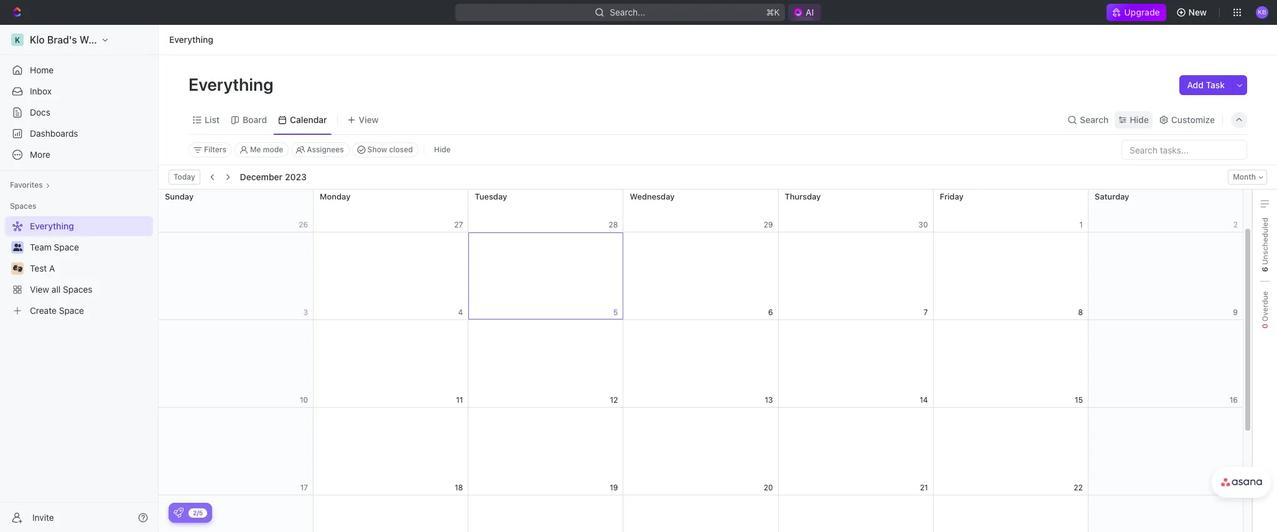 Task type: locate. For each thing, give the bounding box(es) containing it.
test
[[30, 263, 47, 274]]

view up show
[[359, 114, 379, 125]]

test a link
[[30, 259, 151, 279]]

onboarding checklist button element
[[174, 509, 184, 518]]

17
[[300, 483, 308, 493]]

1 row from the top
[[159, 126, 1244, 233]]

workspace
[[80, 34, 131, 45]]

klo
[[30, 34, 45, 45]]

filters button
[[189, 143, 232, 157]]

0 vertical spatial everything
[[169, 34, 213, 45]]

team space link
[[30, 238, 151, 258]]

row
[[159, 126, 1244, 233], [159, 233, 1244, 321], [159, 321, 1244, 408], [159, 408, 1244, 496], [159, 496, 1244, 533]]

spaces down the favorites
[[10, 202, 36, 211]]

create space
[[30, 306, 84, 316]]

1 horizontal spatial everything link
[[166, 32, 216, 47]]

tree containing everything
[[5, 217, 153, 321]]

26
[[299, 220, 308, 229]]

1 vertical spatial everything link
[[5, 217, 151, 237]]

overdue
[[1261, 292, 1270, 324]]

2 row from the top
[[159, 233, 1244, 321]]

everything for the left the everything link
[[30, 221, 74, 232]]

everything
[[169, 34, 213, 45], [189, 74, 277, 95], [30, 221, 74, 232]]

search...
[[610, 7, 646, 17]]

Search tasks... text field
[[1123, 141, 1247, 159]]

view inside button
[[359, 114, 379, 125]]

view for view
[[359, 114, 379, 125]]

add task button
[[1180, 75, 1233, 95]]

3 row from the top
[[159, 321, 1244, 408]]

0 vertical spatial hide
[[1130, 114, 1149, 125]]

create space link
[[5, 301, 151, 321]]

everything inside tree
[[30, 221, 74, 232]]

row containing 3
[[159, 233, 1244, 321]]

klo brad's workspace, , element
[[11, 34, 24, 46]]

4 row from the top
[[159, 408, 1244, 496]]

hands asl interpreting image
[[13, 265, 22, 273]]

mode
[[263, 145, 283, 154]]

dashboards
[[30, 128, 78, 139]]

0 vertical spatial 6
[[1261, 267, 1270, 272]]

0 horizontal spatial 6
[[769, 308, 773, 317]]

6
[[1261, 267, 1270, 272], [769, 308, 773, 317]]

grid containing sunday
[[158, 126, 1244, 533]]

0 vertical spatial view
[[359, 114, 379, 125]]

1 horizontal spatial hide
[[1130, 114, 1149, 125]]

view button
[[343, 111, 383, 129]]

tuesday
[[475, 192, 507, 202]]

hide right "search"
[[1130, 114, 1149, 125]]

4
[[458, 308, 463, 317]]

1 vertical spatial spaces
[[63, 284, 92, 295]]

assignees
[[307, 145, 344, 154]]

more button
[[5, 145, 153, 165]]

grid
[[158, 126, 1244, 533]]

kb button
[[1253, 2, 1273, 22]]

row containing 17
[[159, 408, 1244, 496]]

ai button
[[789, 4, 822, 21]]

spaces up create space link
[[63, 284, 92, 295]]

2023
[[285, 172, 307, 182]]

invite
[[32, 513, 54, 523]]

team space
[[30, 242, 79, 253]]

onboarding checklist button image
[[174, 509, 184, 518]]

everything link
[[166, 32, 216, 47], [5, 217, 151, 237]]

hide button
[[429, 143, 456, 157]]

1 vertical spatial hide
[[434, 145, 451, 154]]

1 vertical spatial view
[[30, 284, 49, 295]]

hide inside button
[[434, 145, 451, 154]]

docs link
[[5, 103, 153, 123]]

2 vertical spatial everything
[[30, 221, 74, 232]]

task
[[1207, 80, 1226, 90]]

0 vertical spatial space
[[54, 242, 79, 253]]

15
[[1075, 396, 1084, 405]]

upgrade
[[1125, 7, 1161, 17]]

1 vertical spatial 6
[[769, 308, 773, 317]]

5
[[614, 308, 618, 317]]

all
[[52, 284, 61, 295]]

space down the view all spaces link
[[59, 306, 84, 316]]

upgrade link
[[1107, 4, 1167, 21]]

1 vertical spatial space
[[59, 306, 84, 316]]

k
[[15, 35, 20, 45]]

space for team space
[[54, 242, 79, 253]]

search button
[[1064, 111, 1113, 129]]

tree
[[5, 217, 153, 321]]

a
[[49, 263, 55, 274]]

1 horizontal spatial spaces
[[63, 284, 92, 295]]

closed
[[389, 145, 413, 154]]

space up a
[[54, 242, 79, 253]]

month button
[[1229, 170, 1268, 185]]

customize
[[1172, 114, 1216, 125]]

21
[[920, 483, 928, 493]]

docs
[[30, 107, 50, 118]]

filters
[[204, 145, 227, 154]]

⌘k
[[767, 7, 781, 17]]

month
[[1234, 172, 1257, 182]]

0 horizontal spatial hide
[[434, 145, 451, 154]]

board link
[[240, 111, 267, 129]]

8
[[1079, 308, 1084, 317]]

spaces
[[10, 202, 36, 211], [63, 284, 92, 295]]

view left all
[[30, 284, 49, 295]]

hide right closed on the left top of page
[[434, 145, 451, 154]]

december
[[240, 172, 283, 182]]

hide
[[1130, 114, 1149, 125], [434, 145, 451, 154]]

12
[[610, 396, 618, 405]]

view inside tree
[[30, 284, 49, 295]]

1 horizontal spatial view
[[359, 114, 379, 125]]

dashboards link
[[5, 124, 153, 144]]

list
[[205, 114, 220, 125]]

view
[[359, 114, 379, 125], [30, 284, 49, 295]]

assignees button
[[291, 143, 350, 157]]

9
[[1234, 308, 1239, 317]]

unscheduled
[[1261, 218, 1270, 267]]

0 vertical spatial spaces
[[10, 202, 36, 211]]

0 horizontal spatial view
[[30, 284, 49, 295]]

space
[[54, 242, 79, 253], [59, 306, 84, 316]]

calendar link
[[288, 111, 327, 129]]

28
[[609, 220, 618, 229]]

3
[[303, 308, 308, 317]]

team
[[30, 242, 52, 253]]



Task type: vqa. For each thing, say whether or not it's contained in the screenshot.


Task type: describe. For each thing, give the bounding box(es) containing it.
me mode
[[250, 145, 283, 154]]

16
[[1230, 396, 1239, 405]]

list link
[[202, 111, 220, 129]]

space for create space
[[59, 306, 84, 316]]

klo brad's workspace
[[30, 34, 131, 45]]

sunday
[[165, 192, 194, 202]]

0 horizontal spatial spaces
[[10, 202, 36, 211]]

row containing 26
[[159, 126, 1244, 233]]

7
[[924, 308, 928, 317]]

2/5
[[193, 509, 203, 517]]

home link
[[5, 60, 153, 80]]

new button
[[1172, 2, 1215, 22]]

show closed
[[368, 145, 413, 154]]

13
[[765, 396, 773, 405]]

0 vertical spatial everything link
[[166, 32, 216, 47]]

show closed button
[[352, 143, 419, 157]]

add
[[1188, 80, 1204, 90]]

view all spaces
[[30, 284, 92, 295]]

show
[[368, 145, 387, 154]]

favorites button
[[5, 178, 55, 193]]

23
[[1229, 483, 1239, 493]]

favorites
[[10, 181, 43, 190]]

calendar
[[290, 114, 327, 125]]

22
[[1075, 483, 1084, 493]]

kb
[[1259, 8, 1267, 16]]

20
[[764, 483, 773, 493]]

1 vertical spatial everything
[[189, 74, 277, 95]]

board
[[243, 114, 267, 125]]

1 horizontal spatial 6
[[1261, 267, 1270, 272]]

me mode button
[[235, 143, 289, 157]]

1
[[1080, 220, 1084, 229]]

search
[[1081, 114, 1109, 125]]

sidebar navigation
[[0, 25, 161, 533]]

view button
[[343, 105, 383, 134]]

brad's
[[47, 34, 77, 45]]

everything for the top the everything link
[[169, 34, 213, 45]]

18
[[455, 483, 463, 493]]

tree inside sidebar "navigation"
[[5, 217, 153, 321]]

add task
[[1188, 80, 1226, 90]]

inbox link
[[5, 82, 153, 101]]

new
[[1189, 7, 1207, 17]]

view for view all spaces
[[30, 284, 49, 295]]

inbox
[[30, 86, 52, 96]]

customize button
[[1156, 111, 1219, 129]]

11
[[456, 396, 463, 405]]

2
[[1234, 220, 1239, 229]]

december 2023
[[240, 172, 307, 182]]

user group image
[[13, 244, 22, 251]]

0 horizontal spatial everything link
[[5, 217, 151, 237]]

monday
[[320, 192, 351, 202]]

saturday
[[1095, 192, 1130, 202]]

hide button
[[1115, 111, 1153, 129]]

create
[[30, 306, 57, 316]]

27
[[454, 220, 463, 229]]

thursday
[[785, 192, 821, 202]]

5 row from the top
[[159, 496, 1244, 533]]

wednesday
[[630, 192, 675, 202]]

ai
[[806, 7, 814, 17]]

test a
[[30, 263, 55, 274]]

30
[[919, 220, 928, 229]]

me
[[250, 145, 261, 154]]

today
[[174, 172, 195, 182]]

row containing 10
[[159, 321, 1244, 408]]

friday
[[940, 192, 964, 202]]

6 inside row
[[769, 308, 773, 317]]

29
[[764, 220, 773, 229]]

view all spaces link
[[5, 280, 151, 300]]

more
[[30, 149, 50, 160]]

10
[[300, 396, 308, 405]]

hide inside dropdown button
[[1130, 114, 1149, 125]]



